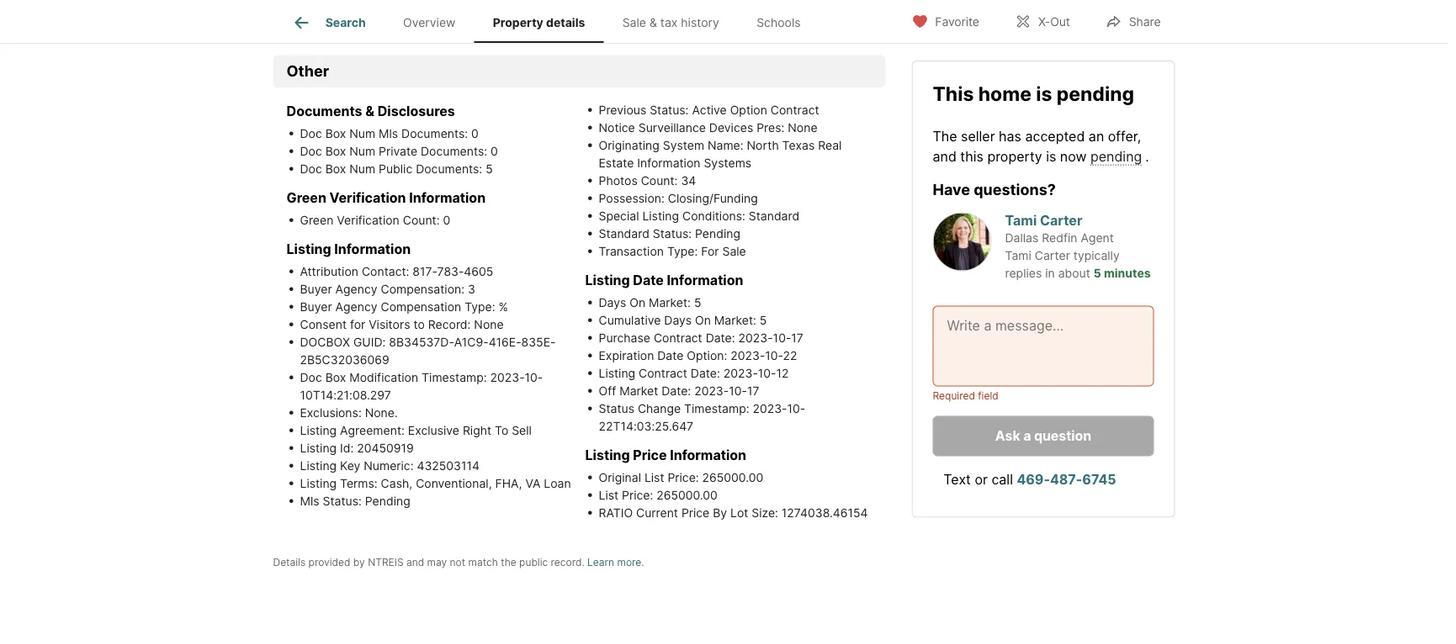 Task type: describe. For each thing, give the bounding box(es) containing it.
has
[[999, 128, 1022, 144]]

0 horizontal spatial market:
[[649, 296, 691, 310]]

replies
[[1005, 266, 1042, 281]]

pres:
[[757, 121, 785, 135]]

fha,
[[495, 477, 522, 491]]

pending inside exclusions: none. listing agreement: exclusive right to sell listing id: 20450919 listing key numeric: 432503114 listing terms: cash, conventional, fha, va loan mls status: pending
[[365, 495, 411, 509]]

docbox
[[300, 335, 350, 350]]

.
[[1146, 148, 1150, 164]]

0 vertical spatial date
[[633, 272, 664, 289]]

exclusions:
[[300, 406, 362, 420]]

numeric:
[[364, 459, 414, 473]]

1 vertical spatial date
[[658, 349, 684, 363]]

0 horizontal spatial 17
[[747, 384, 760, 399]]

compensation
[[381, 300, 461, 314]]

2 vertical spatial date:
[[662, 384, 691, 399]]

off
[[599, 384, 616, 399]]

0 vertical spatial 265000.00
[[703, 471, 764, 485]]

the
[[501, 557, 517, 569]]

listing inside "listing information attribution contact: 817-783-4605 buyer agency compensation: 3 buyer agency compensation type: % consent for visitors to record: none"
[[287, 241, 331, 258]]

notice
[[599, 121, 635, 135]]

transaction
[[599, 245, 664, 259]]

listing down the "transaction"
[[585, 272, 630, 289]]

public
[[379, 162, 413, 176]]

documents
[[287, 103, 362, 120]]

469-487-6745 link
[[1017, 472, 1117, 488]]

listing information attribution contact: 817-783-4605 buyer agency compensation: 3 buyer agency compensation type: % consent for visitors to record: none
[[287, 241, 508, 332]]

to
[[414, 318, 425, 332]]

mls inside documents & disclosures doc box num mls documents: 0 doc box num private documents: 0 doc box num public documents: 5
[[379, 127, 398, 141]]

tami carter link
[[1005, 212, 1083, 229]]

0 vertical spatial price
[[633, 447, 667, 464]]

10t14:21:08.297
[[300, 388, 391, 403]]

search link
[[292, 13, 366, 33]]

20450919
[[357, 441, 414, 456]]

0 vertical spatial days
[[599, 296, 627, 310]]

details
[[273, 557, 306, 569]]

1 vertical spatial contract
[[654, 331, 703, 346]]

2 horizontal spatial 0
[[491, 144, 498, 159]]

exclusions: none. listing agreement: exclusive right to sell listing id: 20450919 listing key numeric: 432503114 listing terms: cash, conventional, fha, va loan mls status: pending
[[300, 406, 571, 509]]

key
[[340, 459, 361, 473]]

432503114
[[417, 459, 480, 473]]

offer,
[[1108, 128, 1142, 144]]

listing left id: on the left of the page
[[300, 441, 337, 456]]

3
[[468, 282, 476, 297]]

1 vertical spatial standard
[[599, 227, 650, 241]]

conventional,
[[416, 477, 492, 491]]

1 vertical spatial on
[[695, 314, 711, 328]]

0 vertical spatial green
[[287, 190, 326, 206]]

right
[[463, 424, 492, 438]]

2 vertical spatial contract
[[639, 367, 688, 381]]

1 vertical spatial green
[[300, 213, 334, 228]]

have
[[933, 180, 971, 198]]

property
[[493, 15, 544, 30]]

information for date
[[667, 272, 744, 289]]

listing left key
[[300, 459, 337, 473]]

3 num from the top
[[350, 162, 376, 176]]

home
[[979, 82, 1032, 105]]

0 vertical spatial date:
[[706, 331, 735, 346]]

a1c9-
[[454, 335, 489, 350]]

cumulative
[[599, 314, 661, 328]]

1 vertical spatial date:
[[691, 367, 720, 381]]

now
[[1060, 148, 1087, 164]]

details
[[546, 15, 585, 30]]

status: inside photos count: 34 possession: closing/funding special listing conditions: standard standard status: pending transaction type: for sale
[[653, 227, 692, 241]]

2 num from the top
[[350, 144, 376, 159]]

property
[[988, 148, 1043, 164]]

2 agency from the top
[[335, 300, 378, 314]]

8b34537d-a1c9-416e-835e- 2b5c32036069
[[300, 335, 556, 367]]

type: inside photos count: 34 possession: closing/funding special listing conditions: standard standard status: pending transaction type: for sale
[[667, 245, 698, 259]]

0 vertical spatial timestamp:
[[422, 371, 487, 385]]

none.
[[365, 406, 398, 420]]

1 vertical spatial name:
[[708, 138, 744, 153]]

systems
[[704, 156, 752, 170]]

contract inside previous status: active option contract notice surveillance devices pres: none
[[771, 103, 820, 117]]

in
[[1046, 266, 1055, 281]]

& for documents
[[365, 103, 375, 120]]

market
[[620, 384, 659, 399]]

dallas redfin agenttami carter image
[[933, 212, 992, 271]]

tami carter dallas redfin agent
[[1005, 212, 1114, 245]]

3 box from the top
[[325, 162, 346, 176]]

416e-
[[489, 335, 522, 350]]

status
[[599, 402, 635, 416]]

original
[[599, 471, 641, 485]]

4 doc from the top
[[300, 371, 322, 385]]

estate
[[599, 156, 634, 170]]

green verification information green verification count: 0
[[287, 190, 486, 228]]

information inside north texas real estate information systems
[[637, 156, 701, 170]]

bruton
[[705, 6, 742, 20]]

tami for tami carter typically replies in about
[[1005, 249, 1032, 263]]

1 horizontal spatial timestamp:
[[684, 402, 750, 416]]

1 buyer from the top
[[300, 282, 332, 297]]

type: inside "listing information attribution contact: 817-783-4605 buyer agency compensation: 3 buyer agency compensation type: % consent for visitors to record: none"
[[465, 300, 495, 314]]

originating
[[599, 138, 660, 153]]

information for verification
[[409, 190, 486, 206]]

schools tab
[[738, 3, 820, 43]]

4605
[[464, 265, 494, 279]]

0 horizontal spatial name:
[[666, 6, 702, 20]]

the seller has accepted an offer, and this property is now
[[933, 128, 1142, 164]]

1 horizontal spatial standard
[[749, 209, 800, 223]]

size:
[[752, 506, 779, 521]]

0 vertical spatial documents:
[[402, 127, 468, 141]]

field
[[978, 390, 999, 402]]

sale inside tab
[[623, 15, 646, 30]]

overview
[[403, 15, 456, 30]]

photos count: 34 possession: closing/funding special listing conditions: standard standard status: pending transaction type: for sale
[[599, 174, 800, 259]]

system
[[663, 138, 705, 153]]

& for sale
[[650, 15, 657, 30]]

cash,
[[381, 477, 413, 491]]

2 doc from the top
[[300, 144, 322, 159]]

subdivision
[[599, 6, 663, 20]]

pending inside photos count: 34 possession: closing/funding special listing conditions: standard standard status: pending transaction type: for sale
[[695, 227, 741, 241]]

783-
[[437, 265, 464, 279]]

docbox guid:
[[300, 335, 389, 350]]

sale & tax history
[[623, 15, 720, 30]]

x-out button
[[1001, 4, 1085, 38]]

listing inside photos count: 34 possession: closing/funding special listing conditions: standard standard status: pending transaction type: for sale
[[643, 209, 679, 223]]

pending link
[[1091, 148, 1142, 164]]

0 vertical spatial is
[[1036, 82, 1053, 105]]

questions?
[[974, 180, 1056, 198]]

redfin
[[1042, 231, 1078, 245]]

visitors
[[369, 318, 410, 332]]

0 vertical spatial pending
[[1057, 82, 1135, 105]]

a
[[1024, 428, 1031, 444]]

agreement:
[[340, 424, 405, 438]]

1 vertical spatial pending
[[1091, 148, 1142, 164]]

listing down exclusions:
[[300, 424, 337, 438]]

schools
[[757, 15, 801, 30]]

overview tab
[[385, 3, 474, 43]]

1 vertical spatial price:
[[622, 489, 653, 503]]

this home is pending
[[933, 82, 1135, 105]]

purchase
[[599, 331, 651, 346]]

tami carter typically replies in about
[[1005, 249, 1120, 281]]

private
[[379, 144, 418, 159]]

an
[[1089, 128, 1105, 144]]

1 vertical spatial verification
[[337, 213, 400, 228]]

x-out
[[1039, 15, 1071, 29]]

1 vertical spatial list
[[599, 489, 619, 503]]

2 box from the top
[[325, 144, 346, 159]]

question
[[1035, 428, 1092, 444]]

sale & tax history tab
[[604, 3, 738, 43]]

option:
[[687, 349, 728, 363]]

%
[[499, 300, 508, 314]]

property details tab
[[474, 3, 604, 43]]



Task type: vqa. For each thing, say whether or not it's contained in the screenshot.


Task type: locate. For each thing, give the bounding box(es) containing it.
0 horizontal spatial price:
[[622, 489, 653, 503]]

0 inside green verification information green verification count: 0
[[443, 213, 451, 228]]

price left by
[[682, 506, 710, 521]]

information inside "listing information attribution contact: 817-783-4605 buyer agency compensation: 3 buyer agency compensation type: % consent for visitors to record: none"
[[334, 241, 411, 258]]

to
[[495, 424, 509, 438]]

5 minutes
[[1094, 266, 1151, 281]]

0 horizontal spatial timestamp:
[[422, 371, 487, 385]]

consent
[[300, 318, 347, 332]]

1 vertical spatial status:
[[653, 227, 692, 241]]

265000.00
[[703, 471, 764, 485], [657, 489, 718, 503]]

1 agency from the top
[[335, 282, 378, 297]]

1 vertical spatial none
[[474, 318, 504, 332]]

type: down "3"
[[465, 300, 495, 314]]

record.
[[551, 557, 585, 569]]

market: up cumulative
[[649, 296, 691, 310]]

price down 22t14:03:25.647
[[633, 447, 667, 464]]

mls up private
[[379, 127, 398, 141]]

10- inside the 2023-10- 10t14:21:08.297
[[525, 371, 543, 385]]

none down %
[[474, 318, 504, 332]]

count: inside green verification information green verification count: 0
[[403, 213, 440, 228]]

1 vertical spatial type:
[[465, 300, 495, 314]]

2023- inside the 2023-10- 22t14:03:25.647
[[753, 402, 787, 416]]

0 horizontal spatial list
[[599, 489, 619, 503]]

0 horizontal spatial none
[[474, 318, 504, 332]]

listing up attribution
[[287, 241, 331, 258]]

1 tami from the top
[[1005, 212, 1037, 229]]

is right home
[[1036, 82, 1053, 105]]

id:
[[340, 441, 354, 456]]

standard
[[749, 209, 800, 223], [599, 227, 650, 241]]

0 horizontal spatial mls
[[300, 495, 320, 509]]

previous status: active option contract notice surveillance devices pres: none
[[599, 103, 820, 135]]

standard right conditions:
[[749, 209, 800, 223]]

tami down dallas
[[1005, 249, 1032, 263]]

0 horizontal spatial sale
[[623, 15, 646, 30]]

carter for tami carter dallas redfin agent
[[1040, 212, 1083, 229]]

list up the ratio
[[599, 489, 619, 503]]

0 horizontal spatial days
[[599, 296, 627, 310]]

0 vertical spatial agency
[[335, 282, 378, 297]]

ntreis
[[368, 557, 404, 569]]

0 vertical spatial buyer
[[300, 282, 332, 297]]

subdivision name: bruton terrace
[[599, 6, 788, 20]]

share
[[1129, 15, 1161, 29]]

information inside listing date information days on market: 5 cumulative days on market: 5 purchase contract date: 2023-10-17 expiration date option: 2023-10-22 listing contract date: 2023-10-12 off market date: 2023-10-17
[[667, 272, 744, 289]]

date: up status change timestamp:
[[662, 384, 691, 399]]

1 horizontal spatial list
[[645, 471, 665, 485]]

special
[[599, 209, 639, 223]]

attribution
[[300, 265, 359, 279]]

0 horizontal spatial 0
[[443, 213, 451, 228]]

information down for
[[667, 272, 744, 289]]

verification up the contact:
[[337, 213, 400, 228]]

1 vertical spatial &
[[365, 103, 375, 120]]

1 vertical spatial 17
[[747, 384, 760, 399]]

learn
[[588, 557, 615, 569]]

817-
[[413, 265, 437, 279]]

terms:
[[340, 477, 378, 491]]

standard down 'special'
[[599, 227, 650, 241]]

information down originating system name:
[[637, 156, 701, 170]]

type: left for
[[667, 245, 698, 259]]

information down the 2023-10- 22t14:03:25.647
[[670, 447, 747, 464]]

ask
[[996, 428, 1021, 444]]

carter inside tami carter typically replies in about
[[1035, 249, 1071, 263]]

conditions:
[[683, 209, 746, 223]]

favorite
[[935, 15, 980, 29]]

and inside the seller has accepted an offer, and this property is now
[[933, 148, 957, 164]]

list right original on the left bottom of page
[[645, 471, 665, 485]]

on
[[630, 296, 646, 310], [695, 314, 711, 328]]

status:
[[650, 103, 689, 117], [653, 227, 692, 241], [323, 495, 362, 509]]

sell
[[512, 424, 532, 438]]

dallas
[[1005, 231, 1039, 245]]

487-
[[1050, 472, 1083, 488]]

price
[[633, 447, 667, 464], [682, 506, 710, 521]]

not
[[450, 557, 466, 569]]

1 horizontal spatial price:
[[668, 471, 699, 485]]

0 horizontal spatial &
[[365, 103, 375, 120]]

timestamp:
[[422, 371, 487, 385], [684, 402, 750, 416]]

other
[[287, 62, 329, 81]]

have questions?
[[933, 180, 1056, 198]]

and
[[933, 148, 957, 164], [407, 557, 424, 569]]

1 horizontal spatial days
[[664, 314, 692, 328]]

days up cumulative
[[599, 296, 627, 310]]

tami inside tami carter dallas redfin agent
[[1005, 212, 1037, 229]]

0 horizontal spatial price
[[633, 447, 667, 464]]

1 horizontal spatial market:
[[715, 314, 757, 328]]

is down the accepted at right top
[[1046, 148, 1057, 164]]

record:
[[428, 318, 471, 332]]

count: left 34
[[641, 174, 678, 188]]

1 horizontal spatial name:
[[708, 138, 744, 153]]

1 vertical spatial price
[[682, 506, 710, 521]]

ask a question
[[996, 428, 1092, 444]]

1 vertical spatial and
[[407, 557, 424, 569]]

market: up the option:
[[715, 314, 757, 328]]

required field
[[933, 390, 999, 402]]

0 vertical spatial name:
[[666, 6, 702, 20]]

more.
[[617, 557, 644, 569]]

status: inside previous status: active option contract notice surveillance devices pres: none
[[650, 103, 689, 117]]

1 vertical spatial 265000.00
[[657, 489, 718, 503]]

type:
[[667, 245, 698, 259], [465, 300, 495, 314]]

0 vertical spatial 17
[[792, 331, 804, 346]]

sale
[[623, 15, 646, 30], [723, 245, 746, 259]]

1 vertical spatial carter
[[1035, 249, 1071, 263]]

is inside the seller has accepted an offer, and this property is now
[[1046, 148, 1057, 164]]

0 vertical spatial contract
[[771, 103, 820, 117]]

469-
[[1017, 472, 1050, 488]]

mls up provided in the left of the page
[[300, 495, 320, 509]]

tami for tami carter dallas redfin agent
[[1005, 212, 1037, 229]]

market:
[[649, 296, 691, 310], [715, 314, 757, 328]]

status: down terms:
[[323, 495, 362, 509]]

1 horizontal spatial &
[[650, 15, 657, 30]]

closing/funding
[[668, 191, 758, 206]]

verification down public
[[330, 190, 406, 206]]

on up the option:
[[695, 314, 711, 328]]

10- inside the 2023-10- 22t14:03:25.647
[[787, 402, 806, 416]]

265000.00 up 'lot'
[[703, 471, 764, 485]]

date:
[[706, 331, 735, 346], [691, 367, 720, 381], [662, 384, 691, 399]]

tami inside tami carter typically replies in about
[[1005, 249, 1032, 263]]

pending down offer,
[[1091, 148, 1142, 164]]

tab list containing search
[[273, 0, 833, 43]]

2 buyer from the top
[[300, 300, 332, 314]]

none
[[788, 121, 818, 135], [474, 318, 504, 332]]

1 horizontal spatial count:
[[641, 174, 678, 188]]

& inside documents & disclosures doc box num mls documents: 0 doc box num private documents: 0 doc box num public documents: 5
[[365, 103, 375, 120]]

date down the "transaction"
[[633, 272, 664, 289]]

2 vertical spatial documents:
[[416, 162, 482, 176]]

2023-10- 22t14:03:25.647
[[599, 402, 806, 434]]

1 horizontal spatial mls
[[379, 127, 398, 141]]

listing down expiration at left
[[599, 367, 636, 381]]

tab list
[[273, 0, 833, 43]]

0 vertical spatial standard
[[749, 209, 800, 223]]

0 vertical spatial list
[[645, 471, 665, 485]]

carter inside tami carter dallas redfin agent
[[1040, 212, 1083, 229]]

listing up original on the left bottom of page
[[585, 447, 630, 464]]

pending down cash,
[[365, 495, 411, 509]]

0 horizontal spatial and
[[407, 557, 424, 569]]

0 horizontal spatial type:
[[465, 300, 495, 314]]

days up the option:
[[664, 314, 692, 328]]

34
[[681, 174, 696, 188]]

1 horizontal spatial sale
[[723, 245, 746, 259]]

status: up the "transaction"
[[653, 227, 692, 241]]

option
[[730, 103, 768, 117]]

& inside tab
[[650, 15, 657, 30]]

carter for tami carter typically replies in about
[[1035, 249, 1071, 263]]

0 horizontal spatial on
[[630, 296, 646, 310]]

1 horizontal spatial price
[[682, 506, 710, 521]]

documents & disclosures doc box num mls documents: 0 doc box num private documents: 0 doc box num public documents: 5
[[287, 103, 498, 176]]

Write a message... text field
[[947, 316, 1140, 376]]

loan
[[544, 477, 571, 491]]

status change timestamp:
[[599, 402, 753, 416]]

0 vertical spatial type:
[[667, 245, 698, 259]]

2023- inside the 2023-10- 10t14:21:08.297
[[490, 371, 525, 385]]

1 vertical spatial mls
[[300, 495, 320, 509]]

1 vertical spatial 0
[[491, 144, 498, 159]]

status: up surveillance
[[650, 103, 689, 117]]

timestamp: down the option:
[[684, 402, 750, 416]]

carter up in
[[1035, 249, 1071, 263]]

pending .
[[1091, 148, 1150, 164]]

date: down the option:
[[691, 367, 720, 381]]

information down public
[[409, 190, 486, 206]]

0 horizontal spatial standard
[[599, 227, 650, 241]]

on up cumulative
[[630, 296, 646, 310]]

0 vertical spatial mls
[[379, 127, 398, 141]]

timestamp: down '8b34537d-a1c9-416e-835e- 2b5c32036069'
[[422, 371, 487, 385]]

0 vertical spatial none
[[788, 121, 818, 135]]

information inside green verification information green verification count: 0
[[409, 190, 486, 206]]

sale inside photos count: 34 possession: closing/funding special listing conditions: standard standard status: pending transaction type: for sale
[[723, 245, 746, 259]]

1 num from the top
[[350, 127, 376, 141]]

1 horizontal spatial pending
[[695, 227, 741, 241]]

and down the
[[933, 148, 957, 164]]

1 vertical spatial days
[[664, 314, 692, 328]]

listing down possession:
[[643, 209, 679, 223]]

public
[[519, 557, 548, 569]]

date
[[633, 272, 664, 289], [658, 349, 684, 363]]

0 vertical spatial carter
[[1040, 212, 1083, 229]]

sale right for
[[723, 245, 746, 259]]

price:
[[668, 471, 699, 485], [622, 489, 653, 503]]

4 box from the top
[[325, 371, 346, 385]]

north
[[747, 138, 779, 153]]

originating system name:
[[599, 138, 747, 153]]

1 vertical spatial market:
[[715, 314, 757, 328]]

mls inside exclusions: none. listing agreement: exclusive right to sell listing id: 20450919 listing key numeric: 432503114 listing terms: cash, conventional, fha, va loan mls status: pending
[[300, 495, 320, 509]]

1 horizontal spatial type:
[[667, 245, 698, 259]]

1 vertical spatial count:
[[403, 213, 440, 228]]

1 horizontal spatial none
[[788, 121, 818, 135]]

0 vertical spatial price:
[[668, 471, 699, 485]]

& right documents
[[365, 103, 375, 120]]

0 horizontal spatial pending
[[365, 495, 411, 509]]

1 horizontal spatial 17
[[792, 331, 804, 346]]

information
[[637, 156, 701, 170], [409, 190, 486, 206], [334, 241, 411, 258], [667, 272, 744, 289], [670, 447, 747, 464]]

count:
[[641, 174, 678, 188], [403, 213, 440, 228]]

1 doc from the top
[[300, 127, 322, 141]]

required
[[933, 390, 976, 402]]

& left tax
[[650, 15, 657, 30]]

5 inside documents & disclosures doc box num mls documents: 0 doc box num private documents: 0 doc box num public documents: 5
[[486, 162, 493, 176]]

texas
[[783, 138, 815, 153]]

1 vertical spatial sale
[[723, 245, 746, 259]]

call
[[992, 472, 1013, 488]]

doc
[[300, 127, 322, 141], [300, 144, 322, 159], [300, 162, 322, 176], [300, 371, 322, 385]]

listing inside listing price information original list price: 265000.00 list price: 265000.00 ratio current price by lot size: 1274038.46154
[[585, 447, 630, 464]]

none inside previous status: active option contract notice surveillance devices pres: none
[[788, 121, 818, 135]]

0 vertical spatial 0
[[471, 127, 479, 141]]

information for price
[[670, 447, 747, 464]]

listing left terms:
[[300, 477, 337, 491]]

doc box modification timestamp:
[[300, 371, 490, 385]]

num left public
[[350, 162, 376, 176]]

pending up an
[[1057, 82, 1135, 105]]

price: up current
[[668, 471, 699, 485]]

buyer up consent
[[300, 300, 332, 314]]

buyer down attribution
[[300, 282, 332, 297]]

0 vertical spatial and
[[933, 148, 957, 164]]

name:
[[666, 6, 702, 20], [708, 138, 744, 153]]

0 vertical spatial count:
[[641, 174, 678, 188]]

3 doc from the top
[[300, 162, 322, 176]]

1 vertical spatial timestamp:
[[684, 402, 750, 416]]

contract up pres:
[[771, 103, 820, 117]]

tami up dallas
[[1005, 212, 1037, 229]]

tax
[[661, 15, 678, 30]]

favorite button
[[898, 4, 994, 38]]

agent
[[1081, 231, 1114, 245]]

count: inside photos count: 34 possession: closing/funding special listing conditions: standard standard status: pending transaction type: for sale
[[641, 174, 678, 188]]

5
[[486, 162, 493, 176], [1094, 266, 1102, 281], [694, 296, 702, 310], [760, 314, 767, 328]]

information up the contact:
[[334, 241, 411, 258]]

date: up the option:
[[706, 331, 735, 346]]

1 vertical spatial pending
[[365, 495, 411, 509]]

information inside listing price information original list price: 265000.00 list price: 265000.00 ratio current price by lot size: 1274038.46154
[[670, 447, 747, 464]]

ratio
[[599, 506, 633, 521]]

8b34537d-
[[389, 335, 454, 350]]

contract up the option:
[[654, 331, 703, 346]]

1 horizontal spatial 0
[[471, 127, 479, 141]]

this
[[961, 148, 984, 164]]

2023-10- 10t14:21:08.297
[[300, 371, 543, 403]]

1 vertical spatial agency
[[335, 300, 378, 314]]

devices
[[709, 121, 754, 135]]

carter up redfin
[[1040, 212, 1083, 229]]

and left may
[[407, 557, 424, 569]]

1 vertical spatial buyer
[[300, 300, 332, 314]]

1 vertical spatial documents:
[[421, 144, 487, 159]]

details provided by ntreis and may not match the public record. learn more.
[[273, 557, 644, 569]]

previous
[[599, 103, 647, 117]]

agency up for
[[335, 300, 378, 314]]

0 vertical spatial verification
[[330, 190, 406, 206]]

price: down original on the left bottom of page
[[622, 489, 653, 503]]

0 vertical spatial num
[[350, 127, 376, 141]]

0
[[471, 127, 479, 141], [491, 144, 498, 159], [443, 213, 451, 228]]

property details
[[493, 15, 585, 30]]

0 horizontal spatial count:
[[403, 213, 440, 228]]

17 up the 2023-10- 22t14:03:25.647
[[747, 384, 760, 399]]

count: up 817-
[[403, 213, 440, 228]]

1 horizontal spatial and
[[933, 148, 957, 164]]

1 vertical spatial tami
[[1005, 249, 1032, 263]]

agency down attribution
[[335, 282, 378, 297]]

1 vertical spatial is
[[1046, 148, 1057, 164]]

status: inside exclusions: none. listing agreement: exclusive right to sell listing id: 20450919 listing key numeric: 432503114 listing terms: cash, conventional, fha, va loan mls status: pending
[[323, 495, 362, 509]]

typically
[[1074, 249, 1120, 263]]

num left private
[[350, 144, 376, 159]]

1 box from the top
[[325, 127, 346, 141]]

pending
[[695, 227, 741, 241], [365, 495, 411, 509]]

contract up market
[[639, 367, 688, 381]]

2 vertical spatial num
[[350, 162, 376, 176]]

sale left tax
[[623, 15, 646, 30]]

tami
[[1005, 212, 1037, 229], [1005, 249, 1032, 263]]

days
[[599, 296, 627, 310], [664, 314, 692, 328]]

&
[[650, 15, 657, 30], [365, 103, 375, 120]]

pending down conditions:
[[695, 227, 741, 241]]

date left the option:
[[658, 349, 684, 363]]

265000.00 up current
[[657, 489, 718, 503]]

1 vertical spatial num
[[350, 144, 376, 159]]

0 vertical spatial on
[[630, 296, 646, 310]]

0 vertical spatial &
[[650, 15, 657, 30]]

num down documents
[[350, 127, 376, 141]]

17 up 22
[[792, 331, 804, 346]]

2 vertical spatial status:
[[323, 495, 362, 509]]

none up texas
[[788, 121, 818, 135]]

is
[[1036, 82, 1053, 105], [1046, 148, 1057, 164]]

2 tami from the top
[[1005, 249, 1032, 263]]

for
[[701, 245, 719, 259]]

0 vertical spatial sale
[[623, 15, 646, 30]]

none inside "listing information attribution contact: 817-783-4605 buyer agency compensation: 3 buyer agency compensation type: % consent for visitors to record: none"
[[474, 318, 504, 332]]

0 vertical spatial tami
[[1005, 212, 1037, 229]]

22
[[783, 349, 798, 363]]

buyer
[[300, 282, 332, 297], [300, 300, 332, 314]]



